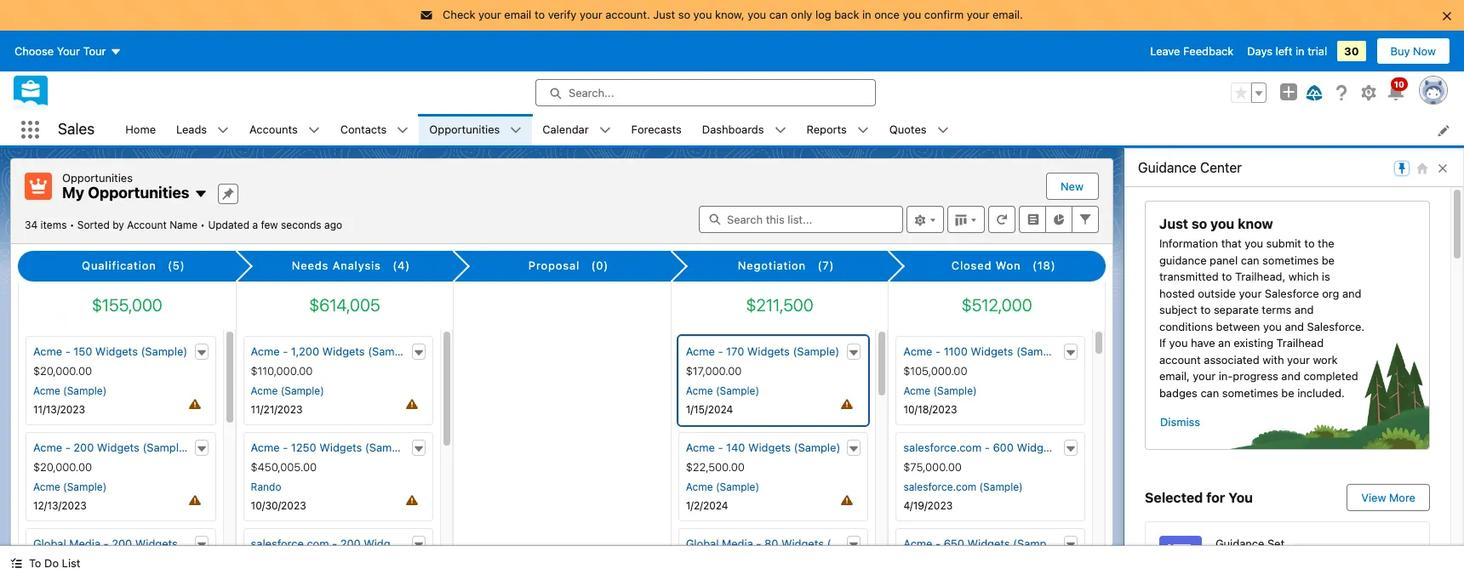 Task type: vqa. For each thing, say whether or not it's contained in the screenshot.
widgets corresponding to Acme - 1,200 Widgets (Sample)
yes



Task type: locate. For each thing, give the bounding box(es) containing it.
can down in-
[[1201, 386, 1220, 400]]

1 horizontal spatial guidance
[[1216, 537, 1265, 551]]

acme up 10/18/2023
[[904, 385, 931, 398]]

text default image inside 'contacts' list item
[[397, 125, 409, 137]]

0 vertical spatial can
[[770, 8, 788, 21]]

list containing home
[[115, 114, 1465, 146]]

0 horizontal spatial guidance
[[1139, 160, 1197, 175]]

only
[[791, 8, 813, 21]]

0 vertical spatial be
[[1322, 253, 1335, 267]]

feedback
[[1184, 44, 1234, 57]]

group
[[1232, 82, 1267, 103]]

your left in-
[[1194, 370, 1216, 383]]

so
[[679, 8, 691, 21], [1192, 216, 1208, 232]]

-
[[65, 345, 70, 358], [283, 345, 288, 358], [718, 345, 724, 358], [936, 345, 941, 358], [65, 441, 70, 455], [283, 441, 288, 455], [718, 441, 724, 455], [985, 441, 990, 455], [104, 537, 109, 551], [332, 537, 337, 551], [757, 537, 762, 551], [936, 537, 941, 551]]

2 global from the left
[[686, 537, 719, 551]]

text default image inside accounts list item
[[308, 125, 320, 137]]

account
[[127, 218, 167, 231]]

- inside acme - 1100 widgets (sample) link
[[936, 345, 941, 358]]

updated
[[208, 218, 250, 231]]

dismiss
[[1161, 416, 1201, 429]]

rando
[[251, 481, 282, 494]]

acme - 1,200 widgets (sample)
[[251, 345, 415, 358]]

1 global from the left
[[33, 537, 66, 551]]

text default image inside leads list item
[[217, 125, 229, 137]]

text default image for global media - 80 widgets (sample) link
[[849, 540, 861, 552]]

salesforce.com up "$75,000.00"
[[904, 441, 982, 455]]

1 $20,000.00 from the top
[[33, 365, 92, 378]]

contacts
[[340, 122, 387, 136]]

global inside global media - 200 widgets (sample) link
[[33, 537, 66, 551]]

$450,005.00
[[251, 461, 317, 475]]

widgets for acme - 170 widgets (sample)
[[748, 345, 790, 358]]

guidance left set
[[1216, 537, 1265, 551]]

$614,005
[[309, 295, 380, 315]]

list
[[115, 114, 1465, 146]]

1 vertical spatial be
[[1282, 386, 1295, 400]]

widgets for acme - 1100 widgets (sample)
[[971, 345, 1014, 358]]

acme up 1/2/2024
[[686, 481, 713, 494]]

global
[[33, 537, 66, 551], [686, 537, 719, 551]]

- inside salesforce.com - 600 widgets (sample) link
[[985, 441, 990, 455]]

0 horizontal spatial media
[[69, 537, 101, 551]]

text default image
[[217, 125, 229, 137], [397, 125, 409, 137], [857, 125, 869, 137], [937, 125, 949, 137]]

media up list
[[69, 537, 101, 551]]

text default image inside calendar list item
[[599, 125, 611, 137]]

opportunities inside 'list item'
[[430, 122, 500, 136]]

0 horizontal spatial can
[[770, 8, 788, 21]]

acme down 11/13/2023
[[33, 441, 62, 455]]

you down 'know'
[[1245, 237, 1264, 250]]

guidance for guidance set
[[1216, 537, 1265, 551]]

2 $20,000.00 from the top
[[33, 461, 92, 475]]

acme inside acme - 650 widgets (sample) link
[[904, 537, 933, 551]]

you
[[1229, 491, 1254, 506]]

you down the terms
[[1264, 320, 1282, 333]]

acme - 200 widgets (sample)
[[33, 441, 189, 455]]

- inside acme - 150 widgets (sample) link
[[65, 345, 70, 358]]

1 media from the left
[[69, 537, 101, 551]]

1 vertical spatial sometimes
[[1223, 386, 1279, 400]]

$105,000.00
[[904, 365, 968, 378]]

so left know,
[[679, 8, 691, 21]]

in right back
[[863, 8, 872, 21]]

text default image right reports
[[857, 125, 869, 137]]

acme up $22,500.00
[[686, 441, 715, 455]]

sometimes down submit
[[1263, 253, 1319, 267]]

- for acme - 1,200 widgets (sample)
[[283, 345, 288, 358]]

can
[[770, 8, 788, 21], [1242, 253, 1260, 267], [1201, 386, 1220, 400]]

to down outside
[[1201, 303, 1211, 317]]

salesforce.com down "$75,000.00"
[[904, 481, 977, 494]]

acme (sample) link up 12/13/2023 on the bottom left
[[33, 480, 107, 496]]

0 vertical spatial salesforce.com
[[904, 441, 982, 455]]

widgets
[[95, 345, 138, 358], [322, 345, 365, 358], [748, 345, 790, 358], [971, 345, 1014, 358], [97, 441, 140, 455], [320, 441, 362, 455], [749, 441, 791, 455], [1017, 441, 1060, 455], [135, 537, 178, 551], [364, 537, 406, 551], [782, 537, 824, 551], [968, 537, 1011, 551]]

$20,000.00 acme (sample) 11/13/2023
[[33, 365, 107, 416]]

acme up $17,000.00
[[686, 345, 715, 358]]

leads link
[[166, 114, 217, 146]]

$17,000.00
[[686, 365, 742, 378]]

you up that
[[1211, 216, 1235, 232]]

text default image
[[308, 125, 320, 137], [510, 125, 522, 137], [599, 125, 611, 137], [775, 125, 787, 137], [195, 188, 208, 201], [196, 347, 207, 359], [413, 347, 425, 359], [849, 347, 861, 359], [1065, 347, 1077, 359], [196, 443, 207, 455], [413, 443, 425, 455], [849, 443, 861, 455], [1065, 443, 1077, 455], [196, 540, 207, 552], [413, 540, 425, 552], [849, 540, 861, 552], [1065, 540, 1077, 552], [10, 558, 22, 570]]

acme (sample) link down $105,000.00
[[904, 384, 977, 399]]

acme inside 'acme - 1,200 widgets (sample)' link
[[251, 345, 280, 358]]

terms
[[1263, 303, 1292, 317]]

to
[[29, 557, 41, 571]]

can for to
[[770, 8, 788, 21]]

sales
[[58, 120, 95, 138]]

200
[[73, 441, 94, 455], [112, 537, 132, 551], [340, 537, 361, 551]]

1 horizontal spatial media
[[722, 537, 754, 551]]

$211,500
[[747, 295, 814, 315]]

acme - 170 widgets (sample)
[[686, 345, 840, 358]]

0 horizontal spatial •
[[70, 218, 75, 231]]

salesforce.com inside the $75,000.00 salesforce.com (sample) 4/19/2023
[[904, 481, 977, 494]]

text default image for acme - 170 widgets (sample) link
[[849, 347, 861, 359]]

check
[[443, 8, 476, 21]]

guidance left 'center'
[[1139, 160, 1197, 175]]

- inside acme - 170 widgets (sample) link
[[718, 345, 724, 358]]

guidance
[[1160, 253, 1207, 267]]

acme inside $20,000.00 acme (sample) 12/13/2023
[[33, 481, 60, 494]]

home
[[125, 122, 156, 136]]

can up trailhead,
[[1242, 253, 1260, 267]]

existing
[[1234, 336, 1274, 350]]

acme - 140 widgets (sample)
[[686, 441, 841, 455]]

your left email.
[[967, 8, 990, 21]]

$20,000.00 inside $20,000.00 acme (sample) 11/13/2023
[[33, 365, 92, 378]]

- inside global media - 80 widgets (sample) link
[[757, 537, 762, 551]]

guidance
[[1139, 160, 1197, 175], [1216, 537, 1265, 551]]

None search field
[[699, 206, 904, 233]]

1 • from the left
[[70, 218, 75, 231]]

4 text default image from the left
[[937, 125, 949, 137]]

- inside 'acme - 1,200 widgets (sample)' link
[[283, 345, 288, 358]]

(sample) inside $20,000.00 acme (sample) 12/13/2023
[[63, 481, 107, 494]]

acme left 650
[[904, 537, 933, 551]]

•
[[70, 218, 75, 231], [200, 218, 205, 231]]

- for acme - 200 widgets (sample)
[[65, 441, 70, 455]]

left
[[1276, 44, 1293, 57]]

$75,000.00 salesforce.com (sample) 4/19/2023
[[904, 461, 1023, 513]]

0 horizontal spatial 200
[[73, 441, 94, 455]]

global inside global media - 80 widgets (sample) link
[[686, 537, 719, 551]]

text default image for acme - 650 widgets (sample) link
[[1065, 540, 1077, 552]]

opportunities
[[430, 122, 500, 136], [62, 171, 133, 185], [88, 184, 189, 202]]

1 vertical spatial can
[[1242, 253, 1260, 267]]

salesforce.com for salesforce.com - 200 widgets (sample)
[[251, 537, 329, 551]]

• right name
[[200, 218, 205, 231]]

sometimes down progress
[[1223, 386, 1279, 400]]

search...
[[569, 86, 614, 99]]

(5)
[[168, 259, 185, 273]]

0 horizontal spatial in
[[863, 8, 872, 21]]

1 vertical spatial so
[[1192, 216, 1208, 232]]

text default image for the opportunities link
[[510, 125, 522, 137]]

(sample)
[[141, 345, 188, 358], [368, 345, 415, 358], [793, 345, 840, 358], [1017, 345, 1063, 358], [63, 385, 107, 398], [281, 385, 324, 398], [716, 385, 760, 398], [934, 385, 977, 398], [143, 441, 189, 455], [365, 441, 412, 455], [794, 441, 841, 455], [1063, 441, 1110, 455], [63, 481, 107, 494], [716, 481, 760, 494], [980, 481, 1023, 494], [181, 537, 228, 551], [409, 537, 456, 551], [827, 537, 874, 551], [1014, 537, 1060, 551]]

0 vertical spatial $20,000.00
[[33, 365, 92, 378]]

acme - 150 widgets (sample)
[[33, 345, 188, 358]]

3 text default image from the left
[[857, 125, 869, 137]]

Search My Opportunities list view. search field
[[699, 206, 904, 233]]

you right "if"
[[1170, 336, 1188, 350]]

$20,000.00 down the 150
[[33, 365, 92, 378]]

acme left the 150
[[33, 345, 62, 358]]

$22,500.00 acme (sample) 1/2/2024
[[686, 461, 760, 513]]

0 vertical spatial guidance
[[1139, 160, 1197, 175]]

text default image for quotes
[[937, 125, 949, 137]]

acme up 11/21/2023
[[251, 385, 278, 398]]

2 vertical spatial salesforce.com
[[251, 537, 329, 551]]

acme up 11/13/2023
[[33, 385, 60, 398]]

media for $211,500
[[722, 537, 754, 551]]

dashboards list item
[[692, 114, 797, 146]]

1 horizontal spatial •
[[200, 218, 205, 231]]

text default image right quotes
[[937, 125, 949, 137]]

text default image right contacts
[[397, 125, 409, 137]]

acme inside acme - 140 widgets (sample) link
[[686, 441, 715, 455]]

so up the information
[[1192, 216, 1208, 232]]

text default image for accounts link
[[308, 125, 320, 137]]

1 text default image from the left
[[217, 125, 229, 137]]

(sample) inside $105,000.00 acme (sample) 10/18/2023
[[934, 385, 977, 398]]

your
[[57, 44, 80, 57]]

2 media from the left
[[722, 537, 754, 551]]

reports link
[[797, 114, 857, 146]]

and down with
[[1282, 370, 1301, 383]]

in right left
[[1296, 44, 1305, 57]]

just inside just so you know information that you submit to the guidance panel can sometimes be transmitted to trailhead, which is hosted outside your salesforce org and subject to separate terms and conditions between you and salesforce. if you have an existing trailhead account associated with your work email, your in-progress and completed badges can sometimes be included.
[[1160, 216, 1189, 232]]

needs
[[292, 259, 329, 273]]

be
[[1322, 253, 1335, 267], [1282, 386, 1295, 400]]

accounts list item
[[239, 114, 330, 146]]

guidance for guidance center
[[1139, 160, 1197, 175]]

text default image for calendar link
[[599, 125, 611, 137]]

acme up 1/15/2024
[[686, 385, 713, 398]]

subject
[[1160, 303, 1198, 317]]

- inside acme - 650 widgets (sample) link
[[936, 537, 941, 551]]

(0)
[[591, 259, 609, 273]]

acme - 650 widgets (sample)
[[904, 537, 1060, 551]]

widgets for acme - 1,200 widgets (sample)
[[322, 345, 365, 358]]

- for acme - 650 widgets (sample)
[[936, 537, 941, 551]]

your down trailhead,
[[1240, 287, 1262, 300]]

1 vertical spatial guidance
[[1216, 537, 1265, 551]]

few
[[261, 218, 278, 231]]

0 horizontal spatial just
[[654, 8, 675, 21]]

1 horizontal spatial just
[[1160, 216, 1189, 232]]

10
[[1395, 79, 1405, 89]]

text default image right leads
[[217, 125, 229, 137]]

$20,000.00 inside $20,000.00 acme (sample) 12/13/2023
[[33, 461, 92, 475]]

leads list item
[[166, 114, 239, 146]]

text default image inside "quotes" list item
[[937, 125, 949, 137]]

acme up 12/13/2023 on the bottom left
[[33, 481, 60, 494]]

that
[[1222, 237, 1242, 250]]

- inside 'acme - 1250 widgets (sample)' link
[[283, 441, 288, 455]]

your
[[479, 8, 501, 21], [580, 8, 603, 21], [967, 8, 990, 21], [1240, 287, 1262, 300], [1288, 353, 1311, 367], [1194, 370, 1216, 383]]

- for acme - 1250 widgets (sample)
[[283, 441, 288, 455]]

140
[[727, 441, 746, 455]]

widgets for acme - 200 widgets (sample)
[[97, 441, 140, 455]]

widgets for salesforce.com - 600 widgets (sample)
[[1017, 441, 1060, 455]]

acme up the $450,005.00
[[251, 441, 280, 455]]

- inside acme - 200 widgets (sample) link
[[65, 441, 70, 455]]

0 horizontal spatial so
[[679, 8, 691, 21]]

$155,000
[[92, 295, 162, 315]]

can left only at the top right of page
[[770, 8, 788, 21]]

• right the items
[[70, 218, 75, 231]]

- inside acme - 140 widgets (sample) link
[[718, 441, 724, 455]]

1 vertical spatial salesforce.com
[[904, 481, 977, 494]]

- for acme - 170 widgets (sample)
[[718, 345, 724, 358]]

10/18/2023
[[904, 404, 958, 416]]

2 text default image from the left
[[397, 125, 409, 137]]

1 horizontal spatial so
[[1192, 216, 1208, 232]]

30
[[1345, 44, 1360, 57]]

acme - 1100 widgets (sample) link
[[904, 344, 1063, 361]]

information
[[1160, 237, 1219, 250]]

is
[[1323, 270, 1331, 284]]

1 vertical spatial $20,000.00
[[33, 461, 92, 475]]

1 vertical spatial just
[[1160, 216, 1189, 232]]

0 horizontal spatial global
[[33, 537, 66, 551]]

hosted
[[1160, 287, 1195, 300]]

- inside salesforce.com - 200 widgets (sample) link
[[332, 537, 337, 551]]

acme (sample) link up 11/13/2023
[[33, 384, 107, 399]]

200 for acme
[[73, 441, 94, 455]]

1 horizontal spatial can
[[1201, 386, 1220, 400]]

2 vertical spatial can
[[1201, 386, 1220, 400]]

progress
[[1234, 370, 1279, 383]]

media for $155,000
[[69, 537, 101, 551]]

and right org
[[1343, 287, 1362, 300]]

- for acme - 150 widgets (sample)
[[65, 345, 70, 358]]

acme (sample) link for $155,000
[[33, 384, 107, 399]]

1 horizontal spatial global
[[686, 537, 719, 551]]

and down 'salesforce'
[[1295, 303, 1314, 317]]

log
[[816, 8, 832, 21]]

guidance set
[[1216, 537, 1285, 551]]

text default image for 'acme - 1250 widgets (sample)' link
[[413, 443, 425, 455]]

trailhead,
[[1236, 270, 1286, 284]]

be down the
[[1322, 253, 1335, 267]]

be left included.
[[1282, 386, 1295, 400]]

acme up $105,000.00
[[904, 345, 933, 358]]

negotiation
[[738, 259, 807, 273]]

and up trailhead
[[1286, 320, 1305, 333]]

buy
[[1391, 44, 1411, 57]]

in
[[863, 8, 872, 21], [1296, 44, 1305, 57]]

acme (sample) link for $512,000
[[904, 384, 977, 399]]

salesforce.com down 10/30/2023
[[251, 537, 329, 551]]

proposal
[[529, 259, 580, 273]]

2 horizontal spatial 200
[[340, 537, 361, 551]]

qualification
[[82, 259, 156, 273]]

media left 80
[[722, 537, 754, 551]]

list
[[62, 557, 80, 571]]

and
[[1343, 287, 1362, 300], [1295, 303, 1314, 317], [1286, 320, 1305, 333], [1282, 370, 1301, 383]]

34
[[25, 218, 38, 231]]

0 vertical spatial just
[[654, 8, 675, 21]]

acme inside the $110,000.00 acme (sample) 11/21/2023
[[251, 385, 278, 398]]

salesforce
[[1265, 287, 1320, 300]]

acme up $110,000.00
[[251, 345, 280, 358]]

text default image inside dashboards list item
[[775, 125, 787, 137]]

quotes list item
[[880, 114, 959, 146]]

2 horizontal spatial can
[[1242, 253, 1260, 267]]

just up the information
[[1160, 216, 1189, 232]]

4/19/2023
[[904, 500, 953, 513]]

buy now
[[1391, 44, 1437, 57]]

text default image inside opportunities 'list item'
[[510, 125, 522, 137]]

text default image inside reports list item
[[857, 125, 869, 137]]

acme - 1250 widgets (sample)
[[251, 441, 412, 455]]

$20,000.00 up 12/13/2023 on the bottom left
[[33, 461, 92, 475]]

confirm
[[925, 8, 964, 21]]

global down 1/2/2024
[[686, 537, 719, 551]]

widgets for acme - 650 widgets (sample)
[[968, 537, 1011, 551]]

acme (sample) link down $17,000.00
[[686, 384, 760, 399]]

1 horizontal spatial in
[[1296, 44, 1305, 57]]

opportunities link
[[419, 114, 510, 146]]

global up do
[[33, 537, 66, 551]]

just right account.
[[654, 8, 675, 21]]

submit
[[1267, 237, 1302, 250]]

you right once
[[903, 8, 922, 21]]

(sample) inside "$17,000.00 acme (sample) 1/15/2024"
[[716, 385, 760, 398]]

you right know,
[[748, 8, 767, 21]]

acme (sample) link down $110,000.00
[[251, 384, 324, 399]]

170
[[727, 345, 745, 358]]



Task type: describe. For each thing, give the bounding box(es) containing it.
12/13/2023
[[33, 500, 87, 513]]

verify
[[548, 8, 577, 21]]

text default image for acme - 140 widgets (sample) link
[[849, 443, 861, 455]]

(sample) inside the $75,000.00 salesforce.com (sample) 4/19/2023
[[980, 481, 1023, 494]]

account
[[1160, 353, 1202, 367]]

view more button
[[1348, 485, 1431, 512]]

200 for salesforce.com
[[340, 537, 361, 551]]

1 vertical spatial in
[[1296, 44, 1305, 57]]

text default image for leads
[[217, 125, 229, 137]]

text default image for acme - 200 widgets (sample) link
[[196, 443, 207, 455]]

analysis
[[333, 259, 381, 273]]

items
[[41, 218, 67, 231]]

so inside just so you know information that you submit to the guidance panel can sometimes be transmitted to trailhead, which is hosted outside your salesforce org and subject to separate terms and conditions between you and salesforce. if you have an existing trailhead account associated with your work email, your in-progress and completed badges can sometimes be included.
[[1192, 216, 1208, 232]]

0 vertical spatial sometimes
[[1263, 253, 1319, 267]]

salesforce.com - 200 widgets (sample) link
[[251, 536, 456, 553]]

your right verify
[[580, 8, 603, 21]]

global for $155,000
[[33, 537, 66, 551]]

view
[[1362, 491, 1387, 505]]

text default image for dashboards link
[[775, 125, 787, 137]]

to do list button
[[0, 547, 91, 581]]

- for salesforce.com - 200 widgets (sample)
[[332, 537, 337, 551]]

salesforce.com - 600 widgets (sample)
[[904, 441, 1110, 455]]

quotes
[[890, 122, 927, 136]]

1 horizontal spatial be
[[1322, 253, 1335, 267]]

seconds
[[281, 218, 322, 231]]

contacts link
[[330, 114, 397, 146]]

my opportunities status
[[25, 218, 208, 231]]

won
[[996, 259, 1022, 273]]

by
[[113, 218, 124, 231]]

text default image for contacts
[[397, 125, 409, 137]]

conditions
[[1160, 320, 1214, 333]]

dismiss button
[[1160, 409, 1202, 436]]

1/15/2024
[[686, 404, 733, 416]]

can for know
[[1242, 253, 1260, 267]]

know
[[1238, 216, 1274, 232]]

acme inside 'acme - 1250 widgets (sample)' link
[[251, 441, 280, 455]]

forecasts link
[[621, 114, 692, 146]]

forecasts
[[632, 122, 682, 136]]

0 vertical spatial so
[[679, 8, 691, 21]]

know,
[[715, 8, 745, 21]]

a
[[252, 218, 258, 231]]

acme inside acme - 1100 widgets (sample) link
[[904, 345, 933, 358]]

$17,000.00 acme (sample) 1/15/2024
[[686, 365, 760, 416]]

you left know,
[[694, 8, 712, 21]]

my opportunities
[[62, 184, 189, 202]]

2 • from the left
[[200, 218, 205, 231]]

leave feedback
[[1151, 44, 1234, 57]]

reports list item
[[797, 114, 880, 146]]

widgets for acme - 140 widgets (sample)
[[749, 441, 791, 455]]

text default image inside to do list button
[[10, 558, 22, 570]]

$20,000.00 for 150
[[33, 365, 92, 378]]

opportunities list item
[[419, 114, 533, 146]]

salesforce.
[[1308, 320, 1365, 333]]

global media - 200 widgets (sample) link
[[33, 536, 228, 553]]

calendar list item
[[533, 114, 621, 146]]

days left in trial
[[1248, 44, 1328, 57]]

contacts list item
[[330, 114, 419, 146]]

have
[[1192, 336, 1216, 350]]

600
[[993, 441, 1014, 455]]

acme - 650 widgets (sample) link
[[904, 536, 1060, 553]]

acme inside $105,000.00 acme (sample) 10/18/2023
[[904, 385, 931, 398]]

widgets for acme - 150 widgets (sample)
[[95, 345, 138, 358]]

acme inside acme - 200 widgets (sample) link
[[33, 441, 62, 455]]

acme inside $20,000.00 acme (sample) 11/13/2023
[[33, 385, 60, 398]]

(sample) inside the $110,000.00 acme (sample) 11/21/2023
[[281, 385, 324, 398]]

650
[[944, 537, 965, 551]]

leads
[[176, 122, 207, 136]]

0 vertical spatial in
[[863, 8, 872, 21]]

reports
[[807, 122, 847, 136]]

my opportunities|opportunities|list view element
[[10, 158, 1114, 581]]

acme - 1250 widgets (sample) link
[[251, 440, 412, 457]]

- for acme - 140 widgets (sample)
[[718, 441, 724, 455]]

now
[[1414, 44, 1437, 57]]

dashboards link
[[692, 114, 775, 146]]

acme (sample) link down $22,500.00
[[686, 480, 760, 496]]

choose your tour
[[14, 44, 106, 57]]

text default image for acme - 150 widgets (sample) link
[[196, 347, 207, 359]]

text default image for global media - 200 widgets (sample) link
[[196, 540, 207, 552]]

$75,000.00
[[904, 461, 962, 475]]

email.
[[993, 8, 1024, 21]]

badges
[[1160, 386, 1198, 400]]

acme inside acme - 150 widgets (sample) link
[[33, 345, 62, 358]]

$20,000.00 for 200
[[33, 461, 92, 475]]

transmitted
[[1160, 270, 1219, 284]]

text default image for 'acme - 1,200 widgets (sample)' link
[[413, 347, 425, 359]]

the
[[1318, 237, 1335, 250]]

11/21/2023
[[251, 404, 303, 416]]

text default image for acme - 1100 widgets (sample) link
[[1065, 347, 1077, 359]]

acme (sample) link for $614,005
[[251, 384, 324, 399]]

acme inside acme - 170 widgets (sample) link
[[686, 345, 715, 358]]

needs analysis
[[292, 259, 381, 273]]

your down trailhead
[[1288, 353, 1311, 367]]

text default image for reports
[[857, 125, 869, 137]]

salesforce.com for salesforce.com - 600 widgets (sample)
[[904, 441, 982, 455]]

- for salesforce.com - 600 widgets (sample)
[[985, 441, 990, 455]]

- for acme - 1100 widgets (sample)
[[936, 345, 941, 358]]

widgets for acme - 1250 widgets (sample)
[[320, 441, 362, 455]]

acme - 140 widgets (sample) link
[[686, 440, 841, 457]]

guidance center
[[1139, 160, 1243, 175]]

do
[[44, 557, 59, 571]]

$105,000.00 acme (sample) 10/18/2023
[[904, 365, 977, 416]]

widgets for salesforce.com - 200 widgets (sample)
[[364, 537, 406, 551]]

to down panel
[[1222, 270, 1233, 284]]

once
[[875, 8, 900, 21]]

salesforce.com (sample) link
[[904, 480, 1023, 496]]

included.
[[1298, 386, 1345, 400]]

11/13/2023
[[33, 404, 85, 416]]

10 button
[[1387, 77, 1409, 103]]

global media - 80 widgets (sample)
[[686, 537, 874, 551]]

to right email
[[535, 8, 545, 21]]

(4)
[[393, 259, 410, 273]]

1/2/2024
[[686, 500, 729, 513]]

(sample) inside $22,500.00 acme (sample) 1/2/2024
[[716, 481, 760, 494]]

(sample) inside $20,000.00 acme (sample) 11/13/2023
[[63, 385, 107, 398]]

1 horizontal spatial 200
[[112, 537, 132, 551]]

acme inside "$17,000.00 acme (sample) 1/15/2024"
[[686, 385, 713, 398]]

0 horizontal spatial be
[[1282, 386, 1295, 400]]

$450,005.00 rando 10/30/2023
[[251, 461, 317, 513]]

text default image for salesforce.com - 200 widgets (sample) link
[[413, 540, 425, 552]]

global for $211,500
[[686, 537, 719, 551]]

acme - 200 widgets (sample) link
[[33, 440, 189, 457]]

acme - 150 widgets (sample) link
[[33, 344, 188, 361]]

34 items • sorted by account name • updated a few seconds ago
[[25, 218, 342, 231]]

acme (sample) link for $211,500
[[686, 384, 760, 399]]

rando link
[[251, 480, 282, 496]]

ago
[[324, 218, 342, 231]]

10/30/2023
[[251, 500, 306, 513]]

your left email
[[479, 8, 501, 21]]

dashboards
[[702, 122, 764, 136]]

none search field inside my opportunities|opportunities|list view element
[[699, 206, 904, 233]]

check your email to verify your account. just so you know, you can only log back in once you confirm your email.
[[443, 8, 1024, 21]]

to left the
[[1305, 237, 1315, 250]]

text default image for salesforce.com - 600 widgets (sample) link
[[1065, 443, 1077, 455]]

- inside global media - 200 widgets (sample) link
[[104, 537, 109, 551]]

closed won
[[952, 259, 1022, 273]]

acme - 1100 widgets (sample)
[[904, 345, 1063, 358]]

email,
[[1160, 370, 1190, 383]]

completed
[[1304, 370, 1359, 383]]

150
[[73, 345, 92, 358]]

calendar link
[[533, 114, 599, 146]]

global media - 80 widgets (sample) link
[[686, 536, 874, 553]]

closed
[[952, 259, 992, 273]]

between
[[1217, 320, 1261, 333]]

leave
[[1151, 44, 1181, 57]]

acme inside $22,500.00 acme (sample) 1/2/2024
[[686, 481, 713, 494]]

associated
[[1205, 353, 1260, 367]]

outside
[[1198, 287, 1237, 300]]



